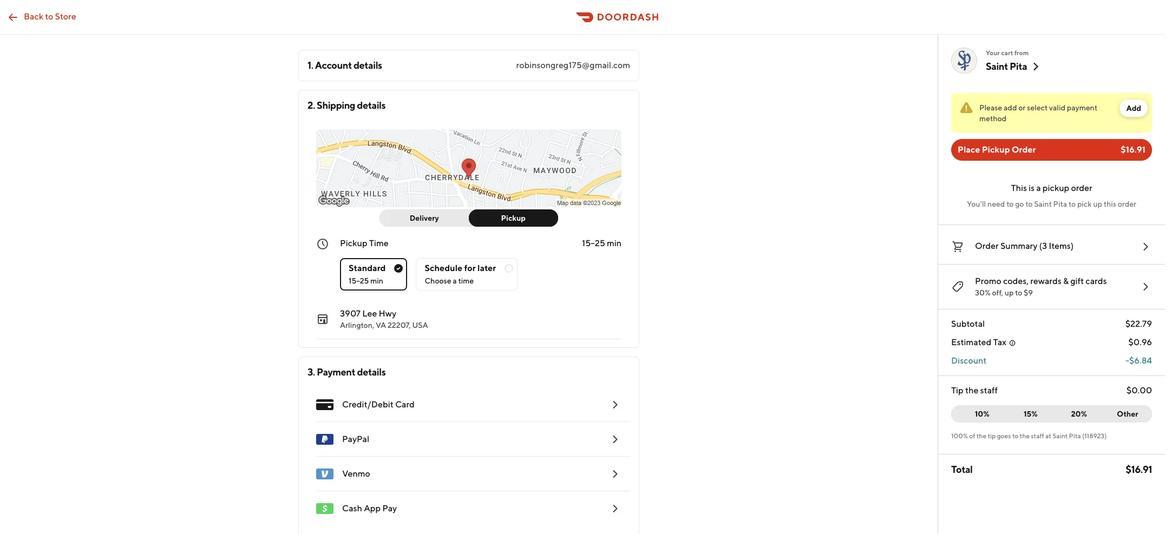 Task type: locate. For each thing, give the bounding box(es) containing it.
0 vertical spatial add new payment method image
[[609, 399, 622, 411]]

total
[[951, 464, 973, 475]]

3907
[[340, 309, 361, 319]]

details right the 2. shipping
[[357, 100, 386, 111]]

estimated
[[951, 337, 991, 348]]

need
[[988, 200, 1005, 208]]

3 add new payment method image from the top
[[609, 502, 622, 515]]

the
[[965, 386, 979, 396], [977, 432, 987, 440], [1020, 432, 1030, 440]]

for
[[464, 263, 476, 273]]

2 horizontal spatial pita
[[1069, 432, 1081, 440]]

show menu image
[[316, 396, 334, 414]]

goes
[[997, 432, 1011, 440]]

pickup for pickup
[[501, 214, 526, 223]]

saint
[[986, 61, 1008, 72], [1034, 200, 1052, 208], [1053, 432, 1068, 440]]

20% button
[[1055, 406, 1104, 423]]

menu containing credit/debit card
[[308, 388, 630, 526]]

1 vertical spatial order
[[1118, 200, 1136, 208]]

to inside "promo codes, rewards & gift cards 30% off, up to $9"
[[1015, 289, 1022, 297]]

time
[[458, 277, 474, 285]]

or
[[1019, 103, 1026, 112]]

details right the "1. account"
[[354, 60, 382, 71]]

None radio
[[340, 258, 407, 291], [416, 258, 518, 291], [340, 258, 407, 291], [416, 258, 518, 291]]

0 vertical spatial 15–25 min
[[582, 238, 622, 249]]

up
[[1093, 200, 1102, 208], [1005, 289, 1014, 297]]

0 horizontal spatial order
[[975, 241, 999, 251]]

order right this on the right of page
[[1118, 200, 1136, 208]]

summary
[[1001, 241, 1038, 251]]

arlington,
[[340, 321, 374, 330]]

is
[[1029, 183, 1035, 193]]

up right off,
[[1005, 289, 1014, 297]]

0 vertical spatial min
[[607, 238, 622, 249]]

a
[[1036, 183, 1041, 193], [453, 277, 457, 285]]

0 horizontal spatial min
[[370, 277, 383, 285]]

2 vertical spatial details
[[357, 367, 386, 378]]

to left go
[[1007, 200, 1014, 208]]

1 horizontal spatial pickup
[[501, 214, 526, 223]]

saint right at
[[1053, 432, 1068, 440]]

0 vertical spatial 15–25
[[582, 238, 605, 249]]

0 vertical spatial order
[[1012, 145, 1036, 155]]

1. account details
[[308, 60, 382, 71]]

va
[[376, 321, 386, 330]]

1 vertical spatial 15–25 min
[[349, 277, 383, 285]]

staff up 10%
[[980, 386, 998, 396]]

3. payment details
[[308, 367, 386, 378]]

promo
[[975, 276, 1002, 286]]

app
[[364, 504, 381, 514]]

1 horizontal spatial saint
[[1034, 200, 1052, 208]]

1 horizontal spatial order
[[1012, 145, 1036, 155]]

1 horizontal spatial 15–25 min
[[582, 238, 622, 249]]

1 vertical spatial add new payment method image
[[609, 433, 622, 446]]

min
[[607, 238, 622, 249], [370, 277, 383, 285]]

15–25 min inside option group
[[349, 277, 383, 285]]

0 horizontal spatial 15–25 min
[[349, 277, 383, 285]]

0 vertical spatial staff
[[980, 386, 998, 396]]

choose a time
[[425, 277, 474, 285]]

valid
[[1049, 103, 1066, 112]]

pita left (118923)
[[1069, 432, 1081, 440]]

tip
[[951, 386, 964, 396]]

0 horizontal spatial a
[[453, 277, 457, 285]]

order
[[1071, 183, 1092, 193], [1118, 200, 1136, 208]]

15–25
[[582, 238, 605, 249], [349, 277, 369, 285]]

1 vertical spatial pita
[[1053, 200, 1067, 208]]

pickup
[[982, 145, 1010, 155], [501, 214, 526, 223], [340, 238, 367, 249]]

order inside button
[[975, 241, 999, 251]]

pita down from
[[1010, 61, 1027, 72]]

pita down pickup
[[1053, 200, 1067, 208]]

1 vertical spatial order
[[975, 241, 999, 251]]

2 vertical spatial saint
[[1053, 432, 1068, 440]]

usa
[[412, 321, 428, 330]]

add button
[[1120, 100, 1148, 117]]

1 vertical spatial min
[[370, 277, 383, 285]]

100%
[[951, 432, 968, 440]]

staff
[[980, 386, 998, 396], [1031, 432, 1044, 440]]

place
[[958, 145, 980, 155]]

saint down the 'your'
[[986, 61, 1008, 72]]

staff left at
[[1031, 432, 1044, 440]]

pita
[[1010, 61, 1027, 72], [1053, 200, 1067, 208], [1069, 432, 1081, 440]]

0 vertical spatial saint
[[986, 61, 1008, 72]]

1 vertical spatial pickup
[[501, 214, 526, 223]]

-$6.84
[[1126, 356, 1152, 366]]

the right of
[[977, 432, 987, 440]]

2 vertical spatial add new payment method image
[[609, 502, 622, 515]]

gift
[[1071, 276, 1084, 286]]

status
[[951, 93, 1152, 133]]

tip
[[988, 432, 996, 440]]

2 vertical spatial pita
[[1069, 432, 1081, 440]]

to left "$9"
[[1015, 289, 1022, 297]]

to right go
[[1026, 200, 1033, 208]]

1 horizontal spatial order
[[1118, 200, 1136, 208]]

venmo
[[342, 469, 370, 479]]

to
[[45, 11, 53, 21], [1007, 200, 1014, 208], [1026, 200, 1033, 208], [1069, 200, 1076, 208], [1015, 289, 1022, 297], [1012, 432, 1019, 440]]

0 horizontal spatial pickup
[[340, 238, 367, 249]]

1 horizontal spatial a
[[1036, 183, 1041, 193]]

order
[[1012, 145, 1036, 155], [975, 241, 999, 251]]

0 vertical spatial pickup
[[982, 145, 1010, 155]]

pita inside button
[[1010, 61, 1027, 72]]

1 horizontal spatial staff
[[1031, 432, 1044, 440]]

credit/debit card
[[342, 400, 415, 410]]

0 horizontal spatial 15–25
[[349, 277, 369, 285]]

Other button
[[1103, 406, 1152, 423]]

1 vertical spatial details
[[357, 100, 386, 111]]

a right is
[[1036, 183, 1041, 193]]

details up credit/debit
[[357, 367, 386, 378]]

place pickup order
[[958, 145, 1036, 155]]

schedule
[[425, 263, 463, 273]]

robinsongreg175@gmail.com
[[516, 60, 630, 70]]

pickup inside "option"
[[501, 214, 526, 223]]

a left time
[[453, 277, 457, 285]]

items)
[[1049, 241, 1074, 251]]

status containing please add or select valid payment method
[[951, 93, 1152, 133]]

order up the this
[[1012, 145, 1036, 155]]

0 horizontal spatial order
[[1071, 183, 1092, 193]]

0 horizontal spatial up
[[1005, 289, 1014, 297]]

0 horizontal spatial saint
[[986, 61, 1008, 72]]

10%
[[975, 410, 990, 419]]

1 vertical spatial up
[[1005, 289, 1014, 297]]

20%
[[1071, 410, 1087, 419]]

add new payment method image
[[609, 399, 622, 411], [609, 433, 622, 446], [609, 502, 622, 515]]

this
[[1104, 200, 1116, 208]]

0 horizontal spatial pita
[[1010, 61, 1027, 72]]

0 vertical spatial pita
[[1010, 61, 1027, 72]]

order left summary
[[975, 241, 999, 251]]

to left pick
[[1069, 200, 1076, 208]]

option group
[[340, 250, 622, 291]]

2 add new payment method image from the top
[[609, 433, 622, 446]]

order summary (3 items) button
[[951, 238, 1152, 256]]

1 horizontal spatial pita
[[1053, 200, 1067, 208]]

off,
[[992, 289, 1003, 297]]

1 vertical spatial saint
[[1034, 200, 1052, 208]]

choose
[[425, 277, 451, 285]]

1 add new payment method image from the top
[[609, 399, 622, 411]]

$9
[[1024, 289, 1033, 297]]

15–25 min
[[582, 238, 622, 249], [349, 277, 383, 285]]

pickup for pickup time
[[340, 238, 367, 249]]

cart
[[1001, 49, 1013, 57]]

details
[[354, 60, 382, 71], [357, 100, 386, 111], [357, 367, 386, 378]]

$6.84
[[1129, 356, 1152, 366]]

2 vertical spatial pickup
[[340, 238, 367, 249]]

1 vertical spatial staff
[[1031, 432, 1044, 440]]

other
[[1117, 410, 1138, 419]]

the right tip
[[965, 386, 979, 396]]

1 vertical spatial a
[[453, 277, 457, 285]]

0 vertical spatial details
[[354, 60, 382, 71]]

1 vertical spatial 15–25
[[349, 277, 369, 285]]

up left this on the right of page
[[1093, 200, 1102, 208]]

back
[[24, 11, 43, 21]]

rewards
[[1030, 276, 1062, 286]]

menu
[[308, 388, 630, 526]]

details for 1. account details
[[354, 60, 382, 71]]

1 horizontal spatial min
[[607, 238, 622, 249]]

to right back at the top of the page
[[45, 11, 53, 21]]

order up pick
[[1071, 183, 1092, 193]]

saint down this is a pickup order
[[1034, 200, 1052, 208]]

details for 2. shipping details
[[357, 100, 386, 111]]

1 horizontal spatial up
[[1093, 200, 1102, 208]]



Task type: vqa. For each thing, say whether or not it's contained in the screenshot.
bottom the 80%
no



Task type: describe. For each thing, give the bounding box(es) containing it.
order summary (3 items)
[[975, 241, 1074, 251]]

your
[[986, 49, 1000, 57]]

0 vertical spatial $16.91
[[1121, 145, 1146, 155]]

from
[[1015, 49, 1029, 57]]

details for 3. payment details
[[357, 367, 386, 378]]

saint inside button
[[986, 61, 1008, 72]]

add new payment method image
[[609, 468, 622, 481]]

30%
[[975, 289, 991, 297]]

hwy
[[379, 309, 396, 319]]

pickup
[[1043, 183, 1069, 193]]

later
[[478, 263, 496, 273]]

paypal
[[342, 434, 369, 445]]

tip amount option group
[[951, 406, 1152, 423]]

please add or select valid payment method
[[979, 103, 1098, 123]]

15% button
[[1006, 406, 1055, 423]]

3. payment
[[308, 367, 355, 378]]

back to store button
[[0, 6, 83, 28]]

schedule for later
[[425, 263, 496, 273]]

a inside option group
[[453, 277, 457, 285]]

codes,
[[1003, 276, 1029, 286]]

store
[[55, 11, 76, 21]]

back to store
[[24, 11, 76, 21]]

this
[[1011, 183, 1027, 193]]

your cart from
[[986, 49, 1029, 57]]

at
[[1046, 432, 1051, 440]]

lee
[[362, 309, 377, 319]]

to right goes
[[1012, 432, 1019, 440]]

subtotal
[[951, 319, 985, 329]]

delivery or pickup selector option group
[[380, 210, 558, 227]]

-
[[1126, 356, 1129, 366]]

go
[[1015, 200, 1024, 208]]

2. shipping details
[[308, 100, 386, 111]]

option group containing standard
[[340, 250, 622, 291]]

time
[[369, 238, 389, 249]]

(118923)
[[1082, 432, 1107, 440]]

you'll
[[967, 200, 986, 208]]

please
[[979, 103, 1002, 112]]

(3
[[1039, 241, 1047, 251]]

tip the staff
[[951, 386, 998, 396]]

saint pita button
[[986, 60, 1042, 73]]

to inside button
[[45, 11, 53, 21]]

delivery
[[410, 214, 439, 223]]

1 horizontal spatial 15–25
[[582, 238, 605, 249]]

2 horizontal spatial pickup
[[982, 145, 1010, 155]]

payment
[[1067, 103, 1098, 112]]

&
[[1063, 276, 1069, 286]]

cash
[[342, 504, 362, 514]]

0 vertical spatial order
[[1071, 183, 1092, 193]]

this is a pickup order
[[1011, 183, 1092, 193]]

2 horizontal spatial saint
[[1053, 432, 1068, 440]]

method
[[979, 114, 1007, 123]]

pickup time
[[340, 238, 389, 249]]

promo codes, rewards & gift cards 30% off, up to $9
[[975, 276, 1107, 297]]

10% button
[[951, 406, 1007, 423]]

15–25 inside option group
[[349, 277, 369, 285]]

add new payment method image for card
[[609, 399, 622, 411]]

22207,
[[388, 321, 411, 330]]

up inside "promo codes, rewards & gift cards 30% off, up to $9"
[[1005, 289, 1014, 297]]

add
[[1126, 104, 1141, 113]]

you'll need to go to saint pita to pick up this order
[[967, 200, 1136, 208]]

discount
[[951, 356, 987, 366]]

saint pita
[[986, 61, 1027, 72]]

2. shipping
[[308, 100, 355, 111]]

card
[[395, 400, 415, 410]]

$0.96
[[1129, 337, 1152, 348]]

0 vertical spatial up
[[1093, 200, 1102, 208]]

credit/debit
[[342, 400, 393, 410]]

add
[[1004, 103, 1017, 112]]

3907 lee hwy arlington,  va 22207,  usa
[[340, 309, 428, 330]]

the right goes
[[1020, 432, 1030, 440]]

add new payment method image for app
[[609, 502, 622, 515]]

$22.79
[[1125, 319, 1152, 329]]

min inside option group
[[370, 277, 383, 285]]

standard
[[349, 263, 386, 273]]

1. account
[[308, 60, 352, 71]]

0 horizontal spatial staff
[[980, 386, 998, 396]]

Delivery radio
[[380, 210, 476, 227]]

Pickup radio
[[469, 210, 558, 227]]

pick
[[1077, 200, 1092, 208]]

cards
[[1086, 276, 1107, 286]]

100% of the tip goes to the staff at saint pita (118923)
[[951, 432, 1107, 440]]

tax
[[993, 337, 1007, 348]]

cash app pay
[[342, 504, 397, 514]]

$0.00
[[1127, 386, 1152, 396]]

of
[[969, 432, 975, 440]]

15%
[[1024, 410, 1038, 419]]

0 vertical spatial a
[[1036, 183, 1041, 193]]

select
[[1027, 103, 1048, 112]]

pay
[[382, 504, 397, 514]]

1 vertical spatial $16.91
[[1126, 464, 1152, 475]]



